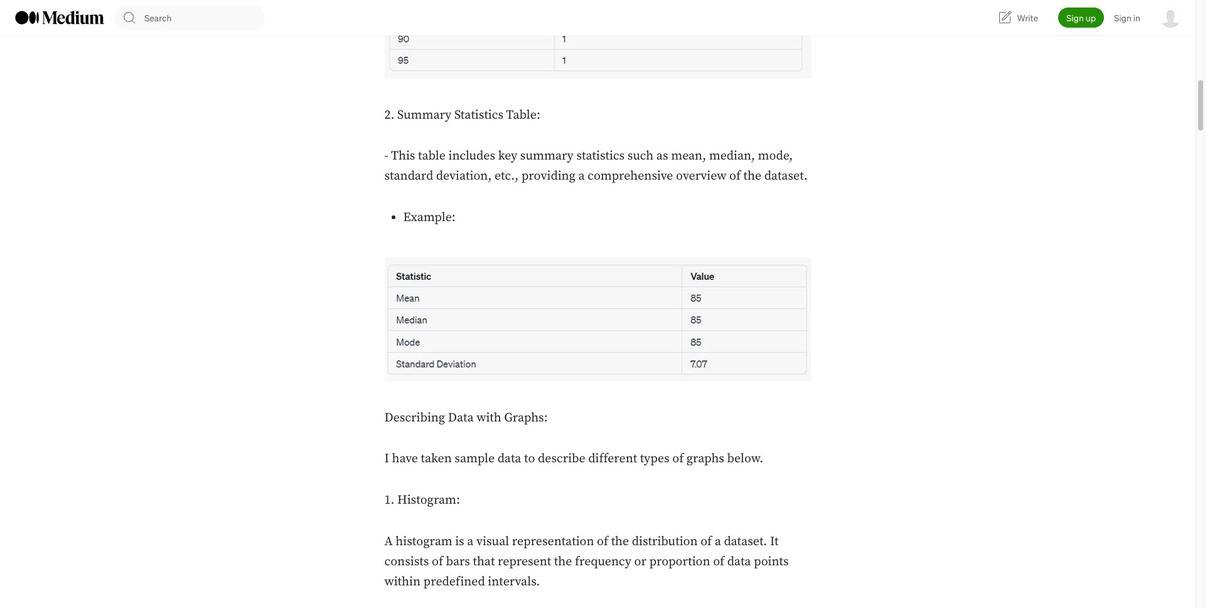 Task type: vqa. For each thing, say whether or not it's contained in the screenshot.
the
yes



Task type: describe. For each thing, give the bounding box(es) containing it.
is
[[456, 534, 465, 549]]

visual
[[477, 534, 510, 549]]

sign in link
[[1115, 12, 1141, 23]]

within
[[385, 574, 421, 590]]

summary
[[521, 148, 574, 164]]

points
[[754, 554, 789, 569]]

as
[[657, 148, 669, 164]]

of right types
[[673, 451, 684, 467]]

the inside - this table includes key summary statistics such as mean, median, mode, standard deviation, etc., providing a comprehensive overview of the dataset.
[[744, 168, 762, 184]]

that
[[473, 554, 495, 569]]

describing data with graphs:
[[385, 410, 548, 426]]

predefined
[[424, 574, 485, 590]]

a
[[385, 534, 393, 549]]

with
[[477, 410, 502, 426]]

0 horizontal spatial data
[[498, 451, 522, 467]]

describe
[[538, 451, 586, 467]]

write
[[1018, 12, 1039, 23]]

graphs
[[687, 451, 725, 467]]

bars
[[446, 554, 470, 569]]

proportion
[[650, 554, 711, 569]]

sign for sign up
[[1067, 12, 1085, 23]]

homepage image
[[15, 11, 104, 24]]

mode,
[[759, 148, 793, 164]]

comprehensive
[[588, 168, 674, 184]]

2 vertical spatial the
[[555, 554, 572, 569]]

represent
[[498, 554, 552, 569]]

frequency
[[575, 554, 632, 569]]

data
[[448, 410, 474, 426]]

- this table includes key summary statistics such as mean, median, mode, standard deviation, etc., providing a comprehensive overview of the dataset.
[[385, 148, 808, 184]]

i
[[385, 451, 389, 467]]

a inside - this table includes key summary statistics such as mean, median, mode, standard deviation, etc., providing a comprehensive overview of the dataset.
[[579, 168, 585, 184]]

types
[[640, 451, 670, 467]]

2 horizontal spatial a
[[715, 534, 722, 549]]

key
[[499, 148, 518, 164]]

of left bars
[[432, 554, 443, 569]]

representation
[[512, 534, 595, 549]]

describing
[[385, 410, 445, 426]]

table:
[[506, 107, 541, 123]]

providing
[[522, 168, 576, 184]]

i have taken sample data to describe different types of graphs below.
[[385, 451, 764, 467]]

write link
[[998, 10, 1039, 25]]

1 vertical spatial the
[[612, 534, 629, 549]]

search field
[[145, 5, 265, 30]]

overview
[[676, 168, 727, 184]]

sign in
[[1115, 12, 1141, 23]]

median,
[[710, 148, 756, 164]]



Task type: locate. For each thing, give the bounding box(es) containing it.
data left "to" on the left bottom
[[498, 451, 522, 467]]

the
[[744, 168, 762, 184], [612, 534, 629, 549], [555, 554, 572, 569]]

1 horizontal spatial a
[[579, 168, 585, 184]]

up
[[1086, 12, 1097, 23]]

1 vertical spatial dataset.
[[724, 534, 768, 549]]

dataset. inside a histogram is a visual representation of the distribution of a dataset. it consists of bars that represent the frequency or proportion of data points within predefined intervals.
[[724, 534, 768, 549]]

data left points
[[728, 554, 752, 569]]

graphs:
[[505, 410, 548, 426]]

a right is
[[468, 534, 474, 549]]

sign inside button
[[1067, 12, 1085, 23]]

a histogram is a visual representation of the distribution of a dataset. it consists of bars that represent the frequency or proportion of data points within predefined intervals.
[[385, 534, 789, 590]]

1 horizontal spatial sign
[[1115, 12, 1132, 23]]

example:
[[404, 210, 456, 225]]

mean,
[[672, 148, 707, 164]]

the up frequency
[[612, 534, 629, 549]]

table
[[418, 148, 446, 164]]

0 vertical spatial data
[[498, 451, 522, 467]]

sign left in
[[1115, 12, 1132, 23]]

of right the proportion
[[714, 554, 725, 569]]

0 horizontal spatial a
[[468, 534, 474, 549]]

of up the proportion
[[701, 534, 712, 549]]

dataset. down the mode,
[[765, 168, 808, 184]]

or
[[635, 554, 647, 569]]

0 horizontal spatial the
[[555, 554, 572, 569]]

0 vertical spatial the
[[744, 168, 762, 184]]

a right distribution
[[715, 534, 722, 549]]

consists
[[385, 554, 429, 569]]

2 horizontal spatial the
[[744, 168, 762, 184]]

1 horizontal spatial data
[[728, 554, 752, 569]]

0 horizontal spatial sign
[[1067, 12, 1085, 23]]

of inside - this table includes key summary statistics such as mean, median, mode, standard deviation, etc., providing a comprehensive overview of the dataset.
[[730, 168, 741, 184]]

of down median, at top right
[[730, 168, 741, 184]]

dataset. left it
[[724, 534, 768, 549]]

deviation,
[[436, 168, 492, 184]]

distribution
[[632, 534, 698, 549]]

data
[[498, 451, 522, 467], [728, 554, 752, 569]]

taken
[[421, 451, 452, 467]]

sign for sign in
[[1115, 12, 1132, 23]]

standard
[[385, 168, 434, 184]]

to
[[525, 451, 535, 467]]

-
[[385, 148, 389, 164]]

2 sign from the left
[[1115, 12, 1132, 23]]

sign up
[[1067, 12, 1097, 23]]

dataset.
[[765, 168, 808, 184], [724, 534, 768, 549]]

of
[[730, 168, 741, 184], [673, 451, 684, 467], [597, 534, 609, 549], [701, 534, 712, 549], [432, 554, 443, 569], [714, 554, 725, 569]]

dataset. inside - this table includes key summary statistics such as mean, median, mode, standard deviation, etc., providing a comprehensive overview of the dataset.
[[765, 168, 808, 184]]

sign
[[1067, 12, 1085, 23], [1115, 12, 1132, 23]]

etc.,
[[495, 168, 519, 184]]

write image
[[998, 10, 1013, 25]]

the down median, at top right
[[744, 168, 762, 184]]

2. summary statistics table:
[[385, 107, 541, 123]]

such
[[628, 148, 654, 164]]

sign left 'up'
[[1067, 12, 1085, 23]]

statistics
[[455, 107, 504, 123]]

this
[[391, 148, 415, 164]]

below.
[[728, 451, 764, 467]]

histogram
[[396, 534, 453, 549]]

summary
[[398, 107, 452, 123]]

in
[[1134, 12, 1141, 23]]

different
[[589, 451, 638, 467]]

the down representation
[[555, 554, 572, 569]]

histogram:
[[398, 492, 460, 508]]

a
[[579, 168, 585, 184], [468, 534, 474, 549], [715, 534, 722, 549]]

intervals.
[[488, 574, 540, 590]]

1 vertical spatial data
[[728, 554, 752, 569]]

have
[[392, 451, 418, 467]]

sign up button
[[1059, 8, 1105, 28]]

sample
[[455, 451, 495, 467]]

statistics
[[577, 148, 625, 164]]

1.
[[385, 492, 395, 508]]

a down statistics
[[579, 168, 585, 184]]

0 vertical spatial dataset.
[[765, 168, 808, 184]]

data inside a histogram is a visual representation of the distribution of a dataset. it consists of bars that represent the frequency or proportion of data points within predefined intervals.
[[728, 554, 752, 569]]

of up frequency
[[597, 534, 609, 549]]

1 horizontal spatial the
[[612, 534, 629, 549]]

2.
[[385, 107, 395, 123]]

1. histogram:
[[385, 492, 460, 508]]

1 sign from the left
[[1067, 12, 1085, 23]]

includes
[[449, 148, 496, 164]]

it
[[771, 534, 779, 549]]



